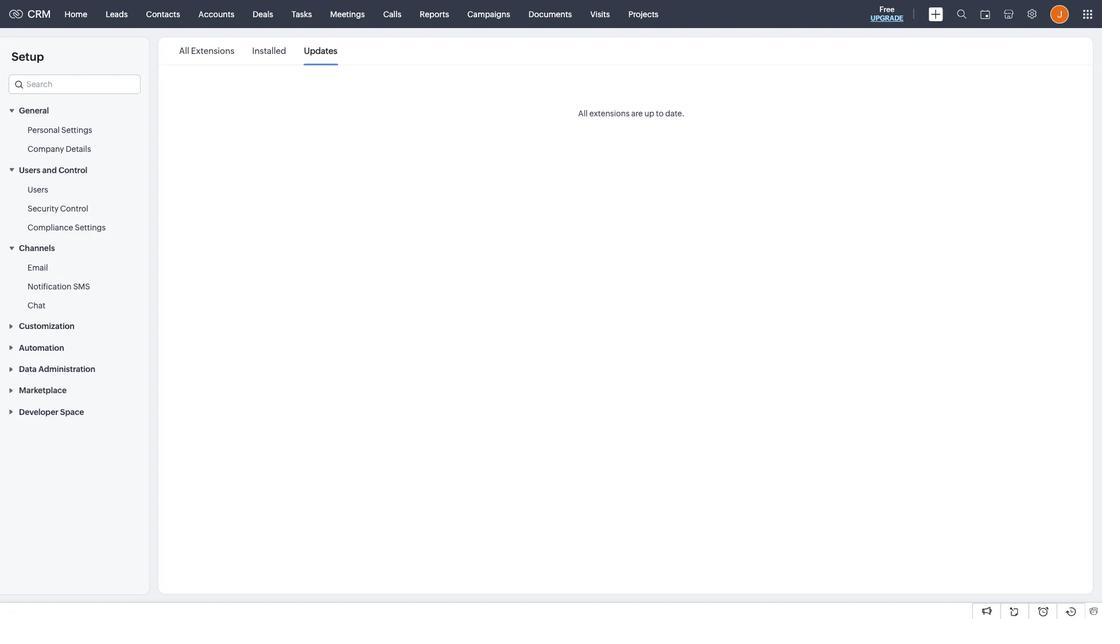 Task type: describe. For each thing, give the bounding box(es) containing it.
date.
[[665, 109, 685, 118]]

tasks
[[292, 9, 312, 19]]

documents
[[529, 9, 572, 19]]

deals link
[[244, 0, 282, 28]]

security
[[28, 204, 59, 213]]

control inside region
[[60, 204, 88, 213]]

free upgrade
[[871, 5, 903, 22]]

projects link
[[619, 0, 668, 28]]

email link
[[28, 262, 48, 274]]

updates
[[304, 46, 337, 56]]

personal
[[28, 126, 60, 135]]

administration
[[38, 365, 95, 374]]

and
[[42, 166, 57, 175]]

meetings
[[330, 9, 365, 19]]

data
[[19, 365, 37, 374]]

compliance settings link
[[28, 222, 106, 233]]

developer space button
[[0, 401, 149, 423]]

projects
[[628, 9, 659, 19]]

are
[[631, 109, 643, 118]]

Search text field
[[9, 75, 140, 94]]

campaigns
[[467, 9, 510, 19]]

compliance settings
[[28, 223, 106, 232]]

sms
[[73, 282, 90, 292]]

developer space
[[19, 408, 84, 417]]

campaigns link
[[458, 0, 519, 28]]

customization
[[19, 322, 75, 331]]

accounts link
[[189, 0, 244, 28]]

data administration
[[19, 365, 95, 374]]

installed link
[[252, 38, 286, 64]]

control inside dropdown button
[[59, 166, 87, 175]]

general region
[[0, 121, 149, 159]]

company details link
[[28, 144, 91, 155]]

contacts
[[146, 9, 180, 19]]

extensions
[[191, 46, 234, 56]]

upgrade
[[871, 14, 903, 22]]

create menu element
[[922, 0, 950, 28]]

reports link
[[411, 0, 458, 28]]

to
[[656, 109, 664, 118]]

users and control region
[[0, 181, 149, 237]]

meetings link
[[321, 0, 374, 28]]

installed
[[252, 46, 286, 56]]

documents link
[[519, 0, 581, 28]]

crm link
[[9, 8, 51, 20]]

notification sms link
[[28, 281, 90, 293]]

users for users and control
[[19, 166, 40, 175]]



Task type: locate. For each thing, give the bounding box(es) containing it.
notification
[[28, 282, 71, 292]]

all for all extensions are up to date.
[[578, 109, 588, 118]]

profile image
[[1050, 5, 1069, 23]]

all extensions
[[179, 46, 234, 56]]

up
[[644, 109, 654, 118]]

control down details
[[59, 166, 87, 175]]

calendar image
[[980, 9, 990, 19]]

channels region
[[0, 259, 149, 316]]

details
[[66, 145, 91, 154]]

1 vertical spatial users
[[28, 185, 48, 194]]

settings up channels dropdown button on the top left
[[75, 223, 106, 232]]

email
[[28, 263, 48, 273]]

customization button
[[0, 316, 149, 337]]

company details
[[28, 145, 91, 154]]

automation button
[[0, 337, 149, 359]]

control
[[59, 166, 87, 175], [60, 204, 88, 213]]

visits link
[[581, 0, 619, 28]]

None field
[[9, 75, 141, 94]]

extensions
[[589, 109, 630, 118]]

users inside dropdown button
[[19, 166, 40, 175]]

0 vertical spatial all
[[179, 46, 189, 56]]

create menu image
[[929, 7, 943, 21]]

users inside region
[[28, 185, 48, 194]]

tasks link
[[282, 0, 321, 28]]

settings for personal settings
[[61, 126, 92, 135]]

users up security
[[28, 185, 48, 194]]

settings inside general region
[[61, 126, 92, 135]]

0 vertical spatial users
[[19, 166, 40, 175]]

updates link
[[304, 38, 337, 64]]

reports
[[420, 9, 449, 19]]

0 vertical spatial control
[[59, 166, 87, 175]]

company
[[28, 145, 64, 154]]

users and control
[[19, 166, 87, 175]]

general button
[[0, 100, 149, 121]]

users for users
[[28, 185, 48, 194]]

general
[[19, 106, 49, 116]]

0 vertical spatial settings
[[61, 126, 92, 135]]

channels button
[[0, 237, 149, 259]]

home link
[[55, 0, 97, 28]]

1 vertical spatial all
[[578, 109, 588, 118]]

setup
[[11, 50, 44, 63]]

data administration button
[[0, 359, 149, 380]]

leads link
[[97, 0, 137, 28]]

users and control button
[[0, 159, 149, 181]]

all for all extensions
[[179, 46, 189, 56]]

users link
[[28, 184, 48, 196]]

search image
[[957, 9, 967, 19]]

marketplace
[[19, 387, 67, 396]]

all extensions are up to date.
[[578, 109, 685, 118]]

settings for compliance settings
[[75, 223, 106, 232]]

accounts
[[199, 9, 234, 19]]

calls
[[383, 9, 401, 19]]

leads
[[106, 9, 128, 19]]

security control
[[28, 204, 88, 213]]

personal settings
[[28, 126, 92, 135]]

all
[[179, 46, 189, 56], [578, 109, 588, 118]]

space
[[60, 408, 84, 417]]

1 horizontal spatial all
[[578, 109, 588, 118]]

1 vertical spatial control
[[60, 204, 88, 213]]

notification sms
[[28, 282, 90, 292]]

crm
[[28, 8, 51, 20]]

0 horizontal spatial all
[[179, 46, 189, 56]]

developer
[[19, 408, 58, 417]]

settings
[[61, 126, 92, 135], [75, 223, 106, 232]]

profile element
[[1043, 0, 1076, 28]]

users left and
[[19, 166, 40, 175]]

calls link
[[374, 0, 411, 28]]

channels
[[19, 244, 55, 253]]

chat
[[28, 301, 45, 311]]

contacts link
[[137, 0, 189, 28]]

free
[[879, 5, 895, 14]]

deals
[[253, 9, 273, 19]]

automation
[[19, 344, 64, 353]]

1 vertical spatial settings
[[75, 223, 106, 232]]

compliance
[[28, 223, 73, 232]]

visits
[[590, 9, 610, 19]]

chat link
[[28, 300, 45, 312]]

security control link
[[28, 203, 88, 214]]

settings inside users and control region
[[75, 223, 106, 232]]

marketplace button
[[0, 380, 149, 401]]

users
[[19, 166, 40, 175], [28, 185, 48, 194]]

settings up details
[[61, 126, 92, 135]]

home
[[65, 9, 87, 19]]

search element
[[950, 0, 973, 28]]

personal settings link
[[28, 125, 92, 136]]

control up compliance settings link
[[60, 204, 88, 213]]

all extensions link
[[179, 38, 234, 64]]



Task type: vqa. For each thing, say whether or not it's contained in the screenshot.
company details
yes



